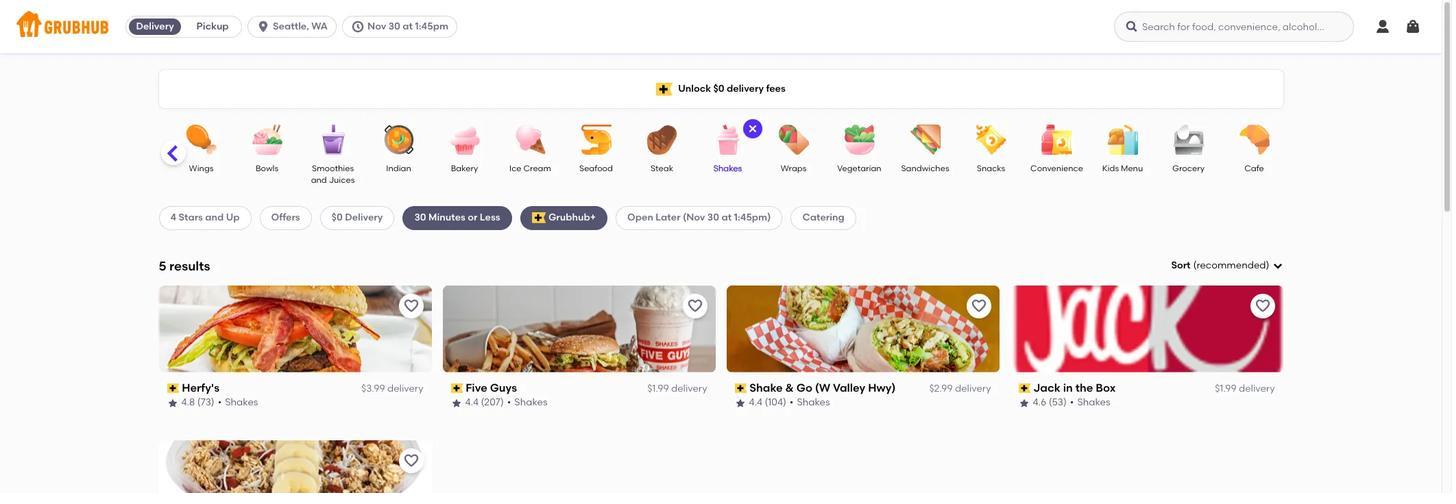 Task type: locate. For each thing, give the bounding box(es) containing it.
jack
[[1033, 382, 1060, 395]]

shakes
[[714, 164, 742, 173], [225, 397, 258, 409], [514, 397, 547, 409], [797, 397, 830, 409], [1077, 397, 1110, 409]]

1 • from the left
[[218, 397, 222, 409]]

1 horizontal spatial $1.99 delivery
[[1215, 383, 1275, 395]]

go
[[796, 382, 812, 395]]

2 $1.99 from the left
[[1215, 383, 1236, 395]]

recommended
[[1197, 260, 1266, 272]]

• shakes right (73) at the left of the page
[[218, 397, 258, 409]]

box
[[1096, 382, 1116, 395]]

catering
[[802, 212, 844, 224]]

2 save this restaurant image from the left
[[970, 298, 987, 315]]

subscription pass image for shake & go (w valley hwy)
[[735, 384, 747, 394]]

• shakes for herfy's
[[218, 397, 258, 409]]

convenience
[[1030, 164, 1083, 173]]

smoothies and juices
[[311, 164, 355, 185]]

delivery down juices
[[345, 212, 383, 224]]

• shakes
[[218, 397, 258, 409], [507, 397, 547, 409], [790, 397, 830, 409], [1070, 397, 1110, 409]]

and
[[311, 176, 327, 185], [205, 212, 224, 224]]

0 vertical spatial $0
[[713, 83, 724, 94]]

star icon image left 4.4 (104)
[[735, 398, 746, 409]]

1 $1.99 delivery from the left
[[647, 383, 707, 395]]

4.4 for shake & go (w valley hwy)
[[749, 397, 762, 409]]

(
[[1193, 260, 1197, 272]]

1 vertical spatial $0
[[332, 212, 343, 224]]

1 $1.99 from the left
[[647, 383, 669, 395]]

$1.99 delivery for jack in the box
[[1215, 383, 1275, 395]]

stars
[[179, 212, 203, 224]]

$0 right unlock
[[713, 83, 724, 94]]

1 horizontal spatial subscription pass image
[[1018, 384, 1031, 394]]

star icon image left 4.8
[[167, 398, 178, 409]]

1 subscription pass image from the left
[[451, 384, 463, 394]]

1 horizontal spatial grubhub plus flag logo image
[[656, 83, 673, 96]]

0 horizontal spatial and
[[205, 212, 224, 224]]

wraps image
[[770, 125, 818, 155]]

save this restaurant image
[[687, 298, 703, 315], [970, 298, 987, 315]]

at left 1:45pm in the top of the page
[[403, 21, 413, 32]]

grubhub plus flag logo image left unlock
[[656, 83, 673, 96]]

wings
[[189, 164, 213, 173]]

(nov
[[683, 212, 705, 224]]

delivery
[[727, 83, 764, 94], [387, 383, 423, 395], [671, 383, 707, 395], [955, 383, 991, 395], [1239, 383, 1275, 395]]

• shakes down 'guys'
[[507, 397, 547, 409]]

shakes right (73) at the left of the page
[[225, 397, 258, 409]]

2 • shakes from the left
[[507, 397, 547, 409]]

subscription pass image left herfy's
[[167, 384, 179, 394]]

0 vertical spatial at
[[403, 21, 413, 32]]

save this restaurant button for jack
[[1250, 294, 1275, 319]]

30 right "nov"
[[388, 21, 400, 32]]

smoothies and juices image
[[309, 125, 357, 155]]

• for jack in the box
[[1070, 397, 1074, 409]]

indian image
[[375, 125, 423, 155]]

• shakes down go
[[790, 397, 830, 409]]

0 horizontal spatial 4.4
[[465, 397, 479, 409]]

save this restaurant image
[[403, 298, 419, 315], [1254, 298, 1271, 315], [403, 453, 419, 469]]

2 subscription pass image from the left
[[1018, 384, 1031, 394]]

subscription pass image
[[451, 384, 463, 394], [1018, 384, 1031, 394]]

0 horizontal spatial delivery
[[136, 21, 174, 32]]

0 horizontal spatial $0
[[332, 212, 343, 224]]

wings image
[[177, 125, 225, 155]]

shakes down the at the bottom of the page
[[1077, 397, 1110, 409]]

ice cream
[[509, 164, 551, 173]]

(104)
[[765, 397, 786, 409]]

4 • from the left
[[1070, 397, 1074, 409]]

1 horizontal spatial and
[[311, 176, 327, 185]]

$0
[[713, 83, 724, 94], [332, 212, 343, 224]]

4.4 for five guys
[[465, 397, 479, 409]]

sort
[[1171, 260, 1190, 272]]

1 star icon image from the left
[[167, 398, 178, 409]]

0 horizontal spatial $1.99 delivery
[[647, 383, 707, 395]]

1 vertical spatial and
[[205, 212, 224, 224]]

0 horizontal spatial 30
[[388, 21, 400, 32]]

• shakes down the at the bottom of the page
[[1070, 397, 1110, 409]]

1 horizontal spatial 4.4
[[749, 397, 762, 409]]

(207)
[[481, 397, 504, 409]]

grubhub plus flag logo image left "grubhub+"
[[532, 213, 546, 224]]

and left up
[[205, 212, 224, 224]]

unlock
[[678, 83, 711, 94]]

5
[[159, 258, 166, 274]]

at left "1:45pm)"
[[722, 212, 732, 224]]

30 right (nov
[[707, 212, 719, 224]]

delivery for five guys
[[671, 383, 707, 395]]

indian
[[386, 164, 411, 173]]

1 horizontal spatial at
[[722, 212, 732, 224]]

five
[[466, 382, 487, 395]]

$1.99
[[647, 383, 669, 395], [1215, 383, 1236, 395]]

bowls
[[256, 164, 278, 173]]

• down &
[[790, 397, 793, 409]]

at inside "nov 30 at 1:45pm" button
[[403, 21, 413, 32]]

juices
[[329, 176, 355, 185]]

unlock $0 delivery fees
[[678, 83, 786, 94]]

pickup
[[196, 21, 229, 32]]

kids
[[1102, 164, 1119, 173]]

2 star icon image from the left
[[451, 398, 462, 409]]

1 horizontal spatial 30
[[414, 212, 426, 224]]

• right (53) on the right of the page
[[1070, 397, 1074, 409]]

subscription pass image left the shake at the right bottom of page
[[735, 384, 747, 394]]

kids menu image
[[1099, 125, 1147, 155]]

subscription pass image for herfy's
[[167, 384, 179, 394]]

1 vertical spatial at
[[722, 212, 732, 224]]

delivery left pickup
[[136, 21, 174, 32]]

• down 'guys'
[[507, 397, 511, 409]]

0 horizontal spatial $1.99
[[647, 383, 669, 395]]

0 horizontal spatial grubhub plus flag logo image
[[532, 213, 546, 224]]

2 $1.99 delivery from the left
[[1215, 383, 1275, 395]]

save this restaurant button for five
[[682, 294, 707, 319]]

1 horizontal spatial $1.99
[[1215, 383, 1236, 395]]

2 subscription pass image from the left
[[735, 384, 747, 394]]

4 stars and up
[[170, 212, 240, 224]]

&
[[785, 382, 794, 395]]

$0 down juices
[[332, 212, 343, 224]]

grocery
[[1172, 164, 1205, 173]]

3 star icon image from the left
[[735, 398, 746, 409]]

grocery image
[[1164, 125, 1212, 155]]

hwy)
[[868, 382, 896, 395]]

4.6
[[1033, 397, 1046, 409]]

$1.99 delivery for five guys
[[647, 383, 707, 395]]

delivery for jack in the box
[[1239, 383, 1275, 395]]

5 results
[[159, 258, 210, 274]]

4.4
[[465, 397, 479, 409], [749, 397, 762, 409]]

0 vertical spatial delivery
[[136, 21, 174, 32]]

star icon image left 4.6
[[1018, 398, 1029, 409]]

svg image
[[1375, 19, 1391, 35], [1405, 19, 1421, 35], [351, 20, 365, 34], [1125, 20, 1139, 34], [747, 123, 758, 134], [1272, 261, 1283, 272]]

• for shake & go (w valley hwy)
[[790, 397, 793, 409]]

4.4 (104)
[[749, 397, 786, 409]]

star icon image left 4.4 (207)
[[451, 398, 462, 409]]

4 star icon image from the left
[[1018, 398, 1029, 409]]

0 horizontal spatial subscription pass image
[[451, 384, 463, 394]]

30 left minutes
[[414, 212, 426, 224]]

4 • shakes from the left
[[1070, 397, 1110, 409]]

and down smoothies
[[311, 176, 327, 185]]

shakes down go
[[797, 397, 830, 409]]

herfy's
[[182, 382, 219, 395]]

1 • shakes from the left
[[218, 397, 258, 409]]

delivery button
[[126, 16, 184, 38]]

shake
[[749, 382, 783, 395]]

nov 30 at 1:45pm
[[367, 21, 448, 32]]

30
[[388, 21, 400, 32], [414, 212, 426, 224], [707, 212, 719, 224]]

1 4.4 from the left
[[465, 397, 479, 409]]

1 horizontal spatial subscription pass image
[[735, 384, 747, 394]]

(73)
[[197, 397, 214, 409]]

shakes down 'guys'
[[514, 397, 547, 409]]

0 horizontal spatial subscription pass image
[[167, 384, 179, 394]]

delivery inside button
[[136, 21, 174, 32]]

1:45pm)
[[734, 212, 771, 224]]

delivery
[[136, 21, 174, 32], [345, 212, 383, 224]]

1 horizontal spatial save this restaurant image
[[970, 298, 987, 315]]

svg image
[[256, 20, 270, 34]]

3 • from the left
[[790, 397, 793, 409]]

svg image inside "nov 30 at 1:45pm" button
[[351, 20, 365, 34]]

save this restaurant image for five guys
[[687, 298, 703, 315]]

subscription pass image left jack
[[1018, 384, 1031, 394]]

seafood image
[[572, 125, 620, 155]]

4.6 (53)
[[1033, 397, 1067, 409]]

shake & go (w valley hwy)
[[749, 382, 896, 395]]

less
[[480, 212, 500, 224]]

none field containing sort
[[1171, 259, 1283, 273]]

4.4 (207)
[[465, 397, 504, 409]]

shake & go (w valley hwy) logo image
[[726, 286, 999, 373]]

grubhub plus flag logo image for grubhub+
[[532, 213, 546, 224]]

3 • shakes from the left
[[790, 397, 830, 409]]

sandwiches
[[901, 164, 949, 173]]

star icon image
[[167, 398, 178, 409], [451, 398, 462, 409], [735, 398, 746, 409], [1018, 398, 1029, 409]]

$0 delivery
[[332, 212, 383, 224]]

4.4 down the shake at the right bottom of page
[[749, 397, 762, 409]]

wraps
[[781, 164, 806, 173]]

seafood
[[579, 164, 613, 173]]

1 save this restaurant image from the left
[[687, 298, 703, 315]]

later
[[656, 212, 680, 224]]

None field
[[1171, 259, 1283, 273]]

• shakes for shake & go (w valley hwy)
[[790, 397, 830, 409]]

• right (73) at the left of the page
[[218, 397, 222, 409]]

seattle, wa button
[[248, 16, 342, 38]]

0 vertical spatial grubhub plus flag logo image
[[656, 83, 673, 96]]

4.4 down the five
[[465, 397, 479, 409]]

subscription pass image
[[167, 384, 179, 394], [735, 384, 747, 394]]

subscription pass image left the five
[[451, 384, 463, 394]]

results
[[169, 258, 210, 274]]

jack in the box
[[1033, 382, 1116, 395]]

convenience image
[[1033, 125, 1081, 155]]

grubhub plus flag logo image
[[656, 83, 673, 96], [532, 213, 546, 224]]

0 vertical spatial and
[[311, 176, 327, 185]]

4.8
[[181, 397, 195, 409]]

1 subscription pass image from the left
[[167, 384, 179, 394]]

• shakes for five guys
[[507, 397, 547, 409]]

steak image
[[638, 125, 686, 155]]

•
[[218, 397, 222, 409], [507, 397, 511, 409], [790, 397, 793, 409], [1070, 397, 1074, 409]]

save this restaurant button
[[399, 294, 423, 319], [682, 294, 707, 319], [966, 294, 991, 319], [1250, 294, 1275, 319], [399, 449, 423, 473]]

$2.99 delivery
[[929, 383, 991, 395]]

0 horizontal spatial at
[[403, 21, 413, 32]]

1 vertical spatial delivery
[[345, 212, 383, 224]]

0 horizontal spatial save this restaurant image
[[687, 298, 703, 315]]

2 4.4 from the left
[[749, 397, 762, 409]]

save this restaurant image for herfy's
[[403, 298, 419, 315]]

1 vertical spatial grubhub plus flag logo image
[[532, 213, 546, 224]]

$1.99 delivery
[[647, 383, 707, 395], [1215, 383, 1275, 395]]

2 • from the left
[[507, 397, 511, 409]]

the
[[1075, 382, 1093, 395]]



Task type: vqa. For each thing, say whether or not it's contained in the screenshot.
Shakes image
yes



Task type: describe. For each thing, give the bounding box(es) containing it.
vegetarian image
[[835, 125, 883, 155]]

save this restaurant button for shake
[[966, 294, 991, 319]]

seattle,
[[273, 21, 309, 32]]

• shakes for jack in the box
[[1070, 397, 1110, 409]]

star icon image for five guys
[[451, 398, 462, 409]]

delivery for shake & go (w valley hwy)
[[955, 383, 991, 395]]

nov
[[367, 21, 386, 32]]

nov 30 at 1:45pm button
[[342, 16, 463, 38]]

shakes image
[[704, 125, 752, 155]]

guys
[[490, 382, 517, 395]]

1 horizontal spatial delivery
[[345, 212, 383, 224]]

grubhub plus flag logo image for unlock $0 delivery fees
[[656, 83, 673, 96]]

seattle, wa
[[273, 21, 328, 32]]

4.8 (73)
[[181, 397, 214, 409]]

• for five guys
[[507, 397, 511, 409]]

1 horizontal spatial $0
[[713, 83, 724, 94]]

4
[[170, 212, 176, 224]]

Search for food, convenience, alcohol... search field
[[1114, 12, 1354, 42]]

delivery for herfy's
[[387, 383, 423, 395]]

subscription pass image for jack in the box
[[1018, 384, 1031, 394]]

(53)
[[1049, 397, 1067, 409]]

star icon image for shake & go (w valley hwy)
[[735, 398, 746, 409]]

30 inside button
[[388, 21, 400, 32]]

minutes
[[429, 212, 465, 224]]

$1.99 for jack in the box
[[1215, 383, 1236, 395]]

ice
[[509, 164, 521, 173]]

and inside smoothies and juices
[[311, 176, 327, 185]]

in
[[1063, 382, 1073, 395]]

offers
[[271, 212, 300, 224]]

emerald city smoothie logo image
[[159, 441, 432, 494]]

30 minutes or less
[[414, 212, 500, 224]]

kids menu
[[1102, 164, 1143, 173]]

)
[[1266, 260, 1269, 272]]

subscription pass image for five guys
[[451, 384, 463, 394]]

bakery
[[451, 164, 478, 173]]

• for herfy's
[[218, 397, 222, 409]]

(w
[[815, 382, 830, 395]]

main navigation navigation
[[0, 0, 1442, 53]]

smoothies
[[312, 164, 354, 173]]

herfy's logo image
[[159, 286, 432, 373]]

snacks image
[[967, 125, 1015, 155]]

save this restaurant image for jack in the box
[[1254, 298, 1271, 315]]

ice cream image
[[506, 125, 554, 155]]

shakes for herfy's
[[225, 397, 258, 409]]

star icon image for herfy's
[[167, 398, 178, 409]]

shakes for jack in the box
[[1077, 397, 1110, 409]]

vegetarian
[[837, 164, 881, 173]]

$3.99 delivery
[[361, 383, 423, 395]]

1:45pm
[[415, 21, 448, 32]]

$1.99 for five guys
[[647, 383, 669, 395]]

valley
[[833, 382, 865, 395]]

save this restaurant image for shake & go (w valley hwy)
[[970, 298, 987, 315]]

bakery image
[[440, 125, 488, 155]]

$3.99
[[361, 383, 385, 395]]

star icon image for jack in the box
[[1018, 398, 1029, 409]]

$2.99
[[929, 383, 953, 395]]

bowls image
[[243, 125, 291, 155]]

shakes for five guys
[[514, 397, 547, 409]]

sandwiches image
[[901, 125, 949, 155]]

open later (nov 30 at 1:45pm)
[[627, 212, 771, 224]]

shakes down shakes image
[[714, 164, 742, 173]]

five guys logo image
[[443, 286, 715, 373]]

cafe image
[[1230, 125, 1278, 155]]

wa
[[311, 21, 328, 32]]

steak
[[651, 164, 673, 173]]

jack in the box logo image
[[1010, 286, 1283, 373]]

cafe
[[1244, 164, 1264, 173]]

shakes for shake & go (w valley hwy)
[[797, 397, 830, 409]]

pickup button
[[184, 16, 241, 38]]

cream
[[523, 164, 551, 173]]

soup image
[[111, 125, 159, 155]]

open
[[627, 212, 653, 224]]

sort ( recommended )
[[1171, 260, 1269, 272]]

2 horizontal spatial 30
[[707, 212, 719, 224]]

snacks
[[977, 164, 1005, 173]]

menu
[[1121, 164, 1143, 173]]

up
[[226, 212, 240, 224]]

fees
[[766, 83, 786, 94]]

or
[[468, 212, 477, 224]]

grubhub+
[[548, 212, 596, 224]]

five guys
[[466, 382, 517, 395]]



